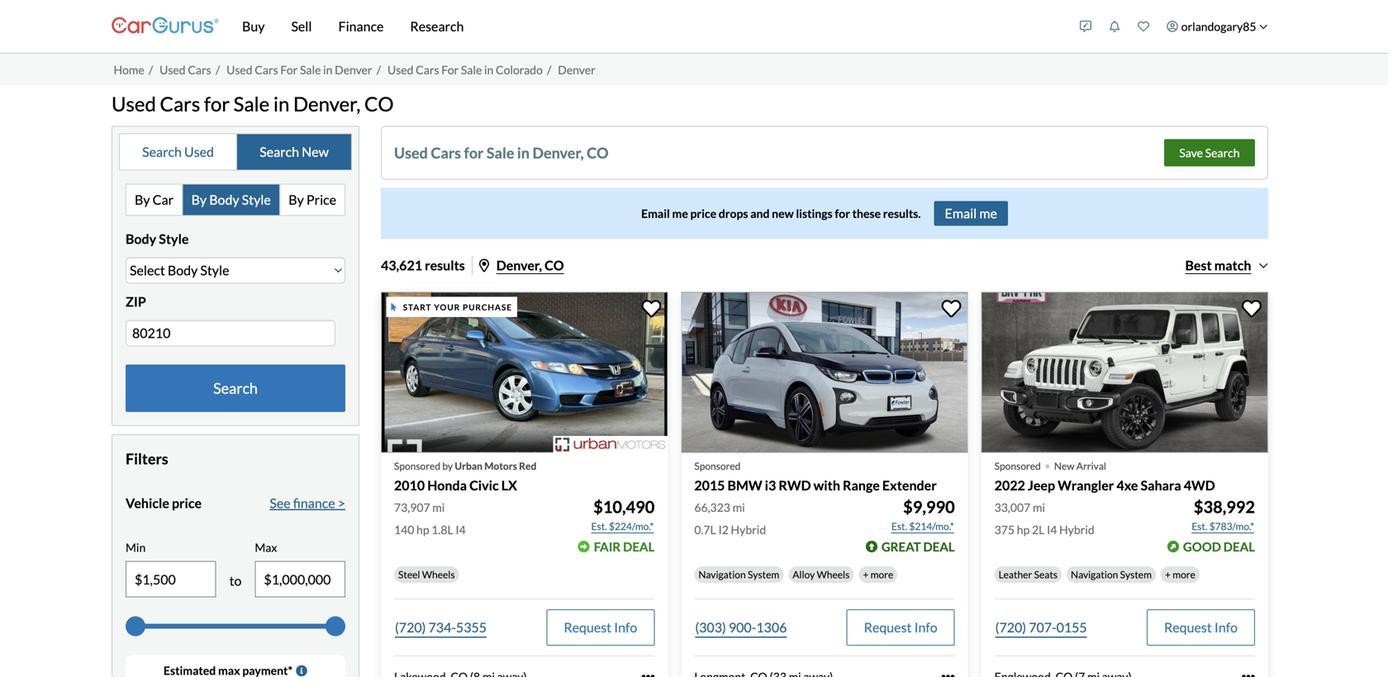 Task type: describe. For each thing, give the bounding box(es) containing it.
1.8l
[[432, 523, 453, 537]]

$10,490
[[593, 497, 655, 517]]

user icon image
[[1167, 21, 1178, 32]]

2 vertical spatial for
[[835, 206, 850, 220]]

sponsored for by
[[394, 460, 440, 472]]

tab list containing by car
[[126, 184, 345, 216]]

rwd
[[779, 478, 811, 494]]

request info for ·
[[1164, 620, 1238, 636]]

used cars link
[[160, 63, 211, 77]]

home / used cars / used cars for sale in denver / used cars for sale in colorado / denver
[[114, 63, 595, 77]]

good
[[1183, 539, 1221, 554]]

66,323
[[694, 501, 730, 515]]

sponsored 2015 bmw i3 rwd with range extender
[[694, 460, 937, 494]]

1 horizontal spatial used cars for sale in denver, co
[[394, 144, 609, 162]]

orlandogary85 button
[[1158, 3, 1276, 50]]

great deal
[[881, 539, 955, 554]]

by for by body style
[[191, 192, 207, 208]]

mi for 2015
[[733, 501, 745, 515]]

me for email me
[[979, 205, 997, 221]]

4wd
[[1184, 478, 1215, 494]]

email for email me
[[945, 205, 977, 221]]

$214/mo.*
[[909, 520, 954, 532]]

sponsored for ·
[[994, 460, 1041, 472]]

+ more for 2015
[[863, 569, 893, 581]]

by body style
[[191, 192, 271, 208]]

see finance >
[[270, 495, 345, 511]]

(720) for by
[[395, 620, 426, 636]]

denver, co
[[496, 257, 564, 273]]

2 navigation system from the left
[[1071, 569, 1152, 581]]

by body style tab
[[183, 185, 280, 215]]

2015
[[694, 478, 725, 494]]

request info button for ·
[[1147, 610, 1255, 646]]

bright white clearcoat 2022 jeep wrangler 4xe sahara 4wd suv / crossover four-wheel drive 8-speed automatic image
[[981, 292, 1268, 453]]

body inside tab
[[209, 192, 239, 208]]

results
[[425, 257, 465, 273]]

motors
[[484, 460, 517, 472]]

style inside tab
[[242, 192, 271, 208]]

0 vertical spatial used cars for sale in denver, co
[[112, 92, 394, 116]]

email me
[[945, 205, 997, 221]]

hybrid inside 33,007 mi 375 hp 2l i4 hybrid
[[1059, 523, 1094, 537]]

new inside 'tab'
[[302, 144, 329, 160]]

mi for ·
[[1033, 501, 1045, 515]]

140
[[394, 523, 414, 537]]

$38,992
[[1194, 497, 1255, 517]]

home link
[[114, 63, 144, 77]]

0 horizontal spatial price
[[172, 495, 202, 511]]

(720) 734-5355 button
[[394, 610, 488, 646]]

1306
[[756, 620, 787, 636]]

·
[[1044, 450, 1051, 480]]

urban
[[455, 460, 482, 472]]

+ for 2015
[[863, 569, 869, 581]]

ellipsis h image
[[641, 671, 655, 677]]

1 denver from the left
[[335, 63, 372, 77]]

request info button for urban motors red
[[546, 610, 655, 646]]

1 / from the left
[[149, 63, 153, 77]]

filters
[[126, 450, 168, 468]]

$224/mo.*
[[609, 520, 654, 532]]

max
[[255, 541, 277, 555]]

car
[[153, 192, 174, 208]]

chevron down image
[[1259, 22, 1268, 31]]

$783/mo.*
[[1209, 520, 1254, 532]]

(720) 734-5355
[[395, 620, 487, 636]]

i2
[[718, 523, 729, 537]]

1 navigation from the left
[[698, 569, 746, 581]]

+ more for ·
[[1165, 569, 1195, 581]]

info for ·
[[1214, 620, 1238, 636]]

price
[[306, 192, 336, 208]]

(303)
[[695, 620, 726, 636]]

email me button
[[934, 201, 1008, 226]]

buy button
[[229, 0, 278, 53]]

375
[[994, 523, 1015, 537]]

finance
[[293, 495, 335, 511]]

me for email me price drops and new listings for these results.
[[672, 206, 688, 220]]

see
[[270, 495, 291, 511]]

sell
[[291, 18, 312, 34]]

1 for from the left
[[280, 63, 298, 77]]

urban motors red image
[[553, 436, 668, 453]]

$9,990 est. $214/mo.*
[[891, 497, 955, 532]]

body style
[[126, 231, 189, 247]]

4 / from the left
[[547, 63, 551, 77]]

more for ·
[[1173, 569, 1195, 581]]

2 denver from the left
[[558, 63, 595, 77]]

33,007
[[994, 501, 1030, 515]]

sponsored · new arrival 2022 jeep wrangler 4xe sahara 4wd
[[994, 450, 1215, 494]]

2 request from the left
[[864, 620, 912, 636]]

$38,992 est. $783/mo.*
[[1192, 497, 1255, 532]]

73,907 mi 140 hp 1.8l i4
[[394, 501, 466, 537]]

4xe
[[1117, 478, 1138, 494]]

hp for by
[[416, 523, 429, 537]]

map marker alt image
[[479, 259, 489, 272]]

capparis white w/bmw i frozen blue accent 2015 bmw i3 rwd with range extender wagon rear-wheel drive automatic image
[[681, 292, 968, 453]]

search button
[[126, 365, 345, 412]]

request for urban motors red
[[564, 620, 612, 636]]

by for by car
[[135, 192, 150, 208]]

2 request info button from the left
[[847, 610, 955, 646]]

by price tab
[[280, 185, 345, 215]]

great
[[881, 539, 921, 554]]

0 vertical spatial for
[[204, 92, 230, 116]]

5355
[[456, 620, 487, 636]]

mouse pointer image
[[391, 303, 396, 311]]

wheels for alloy wheels
[[817, 569, 850, 581]]

est. $783/mo.* button
[[1191, 518, 1255, 535]]

deal for ·
[[1223, 539, 1255, 554]]

73,907
[[394, 501, 430, 515]]

43,621 results
[[381, 257, 465, 273]]

red
[[519, 460, 536, 472]]

by price
[[289, 192, 336, 208]]

fair deal
[[594, 539, 655, 554]]

email for email me price drops and new listings for these results.
[[641, 206, 670, 220]]

save search button
[[1164, 139, 1255, 166]]

900-
[[729, 620, 756, 636]]

est. $224/mo.* button
[[590, 518, 655, 535]]

blue 2010 honda civic lx sedan front-wheel drive 5-speed automatic image
[[381, 292, 668, 453]]

i4 for ·
[[1047, 523, 1057, 537]]

research
[[410, 18, 464, 34]]

purchase
[[463, 302, 512, 312]]

cargurus logo homepage link image
[[112, 3, 219, 50]]

2 / from the left
[[216, 63, 220, 77]]

home
[[114, 63, 144, 77]]

request for ·
[[1164, 620, 1212, 636]]

alloy wheels
[[793, 569, 850, 581]]

leather
[[999, 569, 1032, 581]]

seats
[[1034, 569, 1058, 581]]

0 horizontal spatial body
[[126, 231, 156, 247]]

finance
[[338, 18, 384, 34]]

vehicle price
[[126, 495, 202, 511]]

est. inside $9,990 est. $214/mo.*
[[891, 520, 907, 532]]

0155
[[1056, 620, 1087, 636]]

1 vertical spatial co
[[587, 144, 609, 162]]

finance button
[[325, 0, 397, 53]]

save
[[1179, 146, 1203, 160]]

734-
[[428, 620, 456, 636]]

Max text field
[[256, 562, 345, 597]]

wrangler
[[1058, 478, 1114, 494]]

search new tab
[[237, 134, 351, 170]]

search used tab
[[120, 134, 237, 170]]

2 deal from the left
[[923, 539, 955, 554]]

est. for ·
[[1192, 520, 1207, 532]]

2 system from the left
[[1120, 569, 1152, 581]]

more for 2015
[[870, 569, 893, 581]]

43,621
[[381, 257, 422, 273]]

2010
[[394, 478, 425, 494]]

i4 for urban motors red
[[456, 523, 466, 537]]



Task type: locate. For each thing, give the bounding box(es) containing it.
sponsored inside sponsored 2015 bmw i3 rwd with range extender
[[694, 460, 741, 472]]

3 deal from the left
[[1223, 539, 1255, 554]]

2 horizontal spatial request
[[1164, 620, 1212, 636]]

0 horizontal spatial request
[[564, 620, 612, 636]]

2 hybrid from the left
[[1059, 523, 1094, 537]]

0 horizontal spatial me
[[672, 206, 688, 220]]

hp right 140
[[416, 523, 429, 537]]

0 horizontal spatial hp
[[416, 523, 429, 537]]

est. inside $10,490 est. $224/mo.*
[[591, 520, 607, 532]]

search down zip telephone field
[[213, 379, 258, 398]]

denver
[[335, 63, 372, 77], [558, 63, 595, 77]]

range
[[843, 478, 880, 494]]

co
[[364, 92, 394, 116], [587, 144, 609, 162], [545, 257, 564, 273]]

deal
[[623, 539, 655, 554], [923, 539, 955, 554], [1223, 539, 1255, 554]]

1 system from the left
[[748, 569, 779, 581]]

price left the drops
[[690, 206, 716, 220]]

/ down finance dropdown button on the left
[[377, 63, 381, 77]]

1 est. from the left
[[591, 520, 607, 532]]

alloy
[[793, 569, 815, 581]]

0 horizontal spatial denver
[[335, 63, 372, 77]]

i4 right 2l
[[1047, 523, 1057, 537]]

2 horizontal spatial mi
[[1033, 501, 1045, 515]]

2 + from the left
[[1165, 569, 1171, 581]]

est. up fair
[[591, 520, 607, 532]]

1 horizontal spatial ellipsis h image
[[1242, 671, 1255, 677]]

for
[[204, 92, 230, 116], [464, 144, 484, 162], [835, 206, 850, 220]]

1 i4 from the left
[[456, 523, 466, 537]]

66,323 mi 0.7l i2 hybrid
[[694, 501, 766, 537]]

orlandogary85
[[1181, 19, 1256, 33]]

est. inside $38,992 est. $783/mo.*
[[1192, 520, 1207, 532]]

search used
[[142, 144, 214, 160]]

search inside 'tab'
[[260, 144, 299, 160]]

+ for ·
[[1165, 569, 1171, 581]]

0 horizontal spatial i4
[[456, 523, 466, 537]]

0 horizontal spatial request info
[[564, 620, 637, 636]]

style down car
[[159, 231, 189, 247]]

info down fair deal
[[614, 620, 637, 636]]

0 horizontal spatial more
[[870, 569, 893, 581]]

wheels for steel wheels
[[422, 569, 455, 581]]

saved cars image
[[1138, 21, 1149, 32]]

arrival
[[1076, 460, 1106, 472]]

civic
[[469, 478, 499, 494]]

new up by price
[[302, 144, 329, 160]]

2 (720) from the left
[[995, 620, 1026, 636]]

1 wheels from the left
[[422, 569, 455, 581]]

2 sponsored from the left
[[694, 460, 741, 472]]

2 more from the left
[[1173, 569, 1195, 581]]

request info button down good
[[1147, 610, 1255, 646]]

search up by price
[[260, 144, 299, 160]]

0 horizontal spatial system
[[748, 569, 779, 581]]

start
[[403, 302, 432, 312]]

2 horizontal spatial info
[[1214, 620, 1238, 636]]

2 horizontal spatial by
[[289, 192, 304, 208]]

1 horizontal spatial price
[[690, 206, 716, 220]]

search for search used
[[142, 144, 182, 160]]

mi up 1.8l
[[432, 501, 445, 515]]

for down sell dropdown button
[[280, 63, 298, 77]]

1 navigation system from the left
[[698, 569, 779, 581]]

navigation system right seats at the bottom of the page
[[1071, 569, 1152, 581]]

navigation system down i2 on the right of page
[[698, 569, 779, 581]]

fair
[[594, 539, 621, 554]]

style left by price
[[242, 192, 271, 208]]

1 ellipsis h image from the left
[[942, 671, 955, 677]]

mi inside 33,007 mi 375 hp 2l i4 hybrid
[[1033, 501, 1045, 515]]

i4 right 1.8l
[[456, 523, 466, 537]]

1 horizontal spatial request info button
[[847, 610, 955, 646]]

navigation down i2 on the right of page
[[698, 569, 746, 581]]

3 est. from the left
[[1192, 520, 1207, 532]]

1 info from the left
[[614, 620, 637, 636]]

0 horizontal spatial by
[[135, 192, 150, 208]]

1 vertical spatial new
[[1054, 460, 1074, 472]]

ellipsis h image for 2015
[[942, 671, 955, 677]]

orlandogary85 menu item
[[1158, 3, 1276, 50]]

1 horizontal spatial denver
[[558, 63, 595, 77]]

buy
[[242, 18, 265, 34]]

ellipsis h image
[[942, 671, 955, 677], [1242, 671, 1255, 677]]

2 + more from the left
[[1165, 569, 1195, 581]]

2 ellipsis h image from the left
[[1242, 671, 1255, 677]]

add a car review image
[[1080, 21, 1092, 32]]

denver right colorado at the left top of page
[[558, 63, 595, 77]]

by for by price
[[289, 192, 304, 208]]

by car tab
[[126, 185, 183, 215]]

hp for ·
[[1017, 523, 1030, 537]]

for down research popup button
[[441, 63, 459, 77]]

info
[[614, 620, 637, 636], [914, 620, 937, 636], [1214, 620, 1238, 636]]

more down good
[[1173, 569, 1195, 581]]

search right save on the right top of page
[[1205, 146, 1240, 160]]

1 horizontal spatial for
[[441, 63, 459, 77]]

2l
[[1032, 523, 1045, 537]]

honda
[[427, 478, 467, 494]]

/ right used cars link on the top left
[[216, 63, 220, 77]]

mi down jeep
[[1033, 501, 1045, 515]]

0 horizontal spatial navigation system
[[698, 569, 779, 581]]

(720) left 707-
[[995, 620, 1026, 636]]

1 vertical spatial used cars for sale in denver, co
[[394, 144, 609, 162]]

1 horizontal spatial navigation
[[1071, 569, 1118, 581]]

menu bar
[[219, 0, 1071, 53]]

hp inside "73,907 mi 140 hp 1.8l i4"
[[416, 523, 429, 537]]

1 hp from the left
[[416, 523, 429, 537]]

0.7l
[[694, 523, 716, 537]]

1 mi from the left
[[432, 501, 445, 515]]

denver down finance dropdown button on the left
[[335, 63, 372, 77]]

cars
[[188, 63, 211, 77], [255, 63, 278, 77], [416, 63, 439, 77], [160, 92, 200, 116], [431, 144, 461, 162]]

lx
[[501, 478, 517, 494]]

3 request from the left
[[1164, 620, 1212, 636]]

start your purchase
[[403, 302, 512, 312]]

info down great deal
[[914, 620, 937, 636]]

tab list down the search used tab
[[126, 184, 345, 216]]

0 vertical spatial denver,
[[293, 92, 360, 116]]

email inside "button"
[[945, 205, 977, 221]]

sponsored up 2015
[[694, 460, 741, 472]]

1 horizontal spatial body
[[209, 192, 239, 208]]

(720) for ·
[[995, 620, 1026, 636]]

hybrid
[[731, 523, 766, 537], [1059, 523, 1094, 537]]

1 horizontal spatial navigation system
[[1071, 569, 1152, 581]]

1 request info from the left
[[564, 620, 637, 636]]

(720)
[[395, 620, 426, 636], [995, 620, 1026, 636]]

sale
[[300, 63, 321, 77], [461, 63, 482, 77], [234, 92, 270, 116], [487, 144, 514, 162]]

0 horizontal spatial sponsored
[[394, 460, 440, 472]]

new inside sponsored · new arrival 2022 jeep wrangler 4xe sahara 4wd
[[1054, 460, 1074, 472]]

(720) 707-0155
[[995, 620, 1087, 636]]

3 mi from the left
[[1033, 501, 1045, 515]]

zip
[[126, 294, 146, 310]]

3 info from the left
[[1214, 620, 1238, 636]]

used cars for sale in denver link
[[226, 63, 372, 77]]

1 hybrid from the left
[[731, 523, 766, 537]]

$10,490 est. $224/mo.*
[[591, 497, 655, 532]]

new right ·
[[1054, 460, 1074, 472]]

navigation
[[698, 569, 746, 581], [1071, 569, 1118, 581]]

1 horizontal spatial by
[[191, 192, 207, 208]]

3 request info from the left
[[1164, 620, 1238, 636]]

request
[[564, 620, 612, 636], [864, 620, 912, 636], [1164, 620, 1212, 636]]

1 horizontal spatial mi
[[733, 501, 745, 515]]

2 vertical spatial denver,
[[496, 257, 542, 273]]

0 horizontal spatial used cars for sale in denver, co
[[112, 92, 394, 116]]

est. for urban motors red
[[591, 520, 607, 532]]

1 + from the left
[[863, 569, 869, 581]]

search new
[[260, 144, 329, 160]]

1 horizontal spatial more
[[1173, 569, 1195, 581]]

by car
[[135, 192, 174, 208]]

0 horizontal spatial est.
[[591, 520, 607, 532]]

0 horizontal spatial for
[[204, 92, 230, 116]]

colorado
[[496, 63, 543, 77]]

sahara
[[1141, 478, 1181, 494]]

2 horizontal spatial est.
[[1192, 520, 1207, 532]]

navigation right seats at the bottom of the page
[[1071, 569, 1118, 581]]

i3
[[765, 478, 776, 494]]

0 vertical spatial tab list
[[119, 133, 352, 171]]

hybrid right 2l
[[1059, 523, 1094, 537]]

0 horizontal spatial ellipsis h image
[[942, 671, 955, 677]]

+ more down great
[[863, 569, 893, 581]]

i4 inside "73,907 mi 140 hp 1.8l i4"
[[456, 523, 466, 537]]

save search
[[1179, 146, 1240, 160]]

email
[[945, 205, 977, 221], [641, 206, 670, 220]]

2 vertical spatial co
[[545, 257, 564, 273]]

33,007 mi 375 hp 2l i4 hybrid
[[994, 501, 1094, 537]]

1 vertical spatial denver,
[[533, 144, 584, 162]]

0 horizontal spatial co
[[364, 92, 394, 116]]

hp inside 33,007 mi 375 hp 2l i4 hybrid
[[1017, 523, 1030, 537]]

1 vertical spatial body
[[126, 231, 156, 247]]

email left the drops
[[641, 206, 670, 220]]

2022
[[994, 478, 1025, 494]]

used cars for sale in denver, co
[[112, 92, 394, 116], [394, 144, 609, 162]]

0 horizontal spatial style
[[159, 231, 189, 247]]

new
[[302, 144, 329, 160], [1054, 460, 1074, 472]]

0 horizontal spatial deal
[[623, 539, 655, 554]]

1 horizontal spatial i4
[[1047, 523, 1057, 537]]

search for search
[[213, 379, 258, 398]]

/
[[149, 63, 153, 77], [216, 63, 220, 77], [377, 63, 381, 77], [547, 63, 551, 77]]

2 horizontal spatial sponsored
[[994, 460, 1041, 472]]

1 horizontal spatial wheels
[[817, 569, 850, 581]]

0 horizontal spatial wheels
[[422, 569, 455, 581]]

denver,
[[293, 92, 360, 116], [533, 144, 584, 162], [496, 257, 542, 273]]

2 horizontal spatial request info
[[1164, 620, 1238, 636]]

3 sponsored from the left
[[994, 460, 1041, 472]]

price
[[690, 206, 716, 220], [172, 495, 202, 511]]

1 horizontal spatial email
[[945, 205, 977, 221]]

deal down $224/mo.*
[[623, 539, 655, 554]]

1 horizontal spatial hp
[[1017, 523, 1030, 537]]

+
[[863, 569, 869, 581], [1165, 569, 1171, 581]]

/ right colorado at the left top of page
[[547, 63, 551, 77]]

for
[[280, 63, 298, 77], [441, 63, 459, 77]]

steel
[[398, 569, 420, 581]]

your
[[434, 302, 460, 312]]

request info down good
[[1164, 620, 1238, 636]]

1 horizontal spatial + more
[[1165, 569, 1195, 581]]

(303) 900-1306
[[695, 620, 787, 636]]

vehicle
[[126, 495, 169, 511]]

body right car
[[209, 192, 239, 208]]

(720) left 734-
[[395, 620, 426, 636]]

hp
[[416, 523, 429, 537], [1017, 523, 1030, 537]]

search inside tab
[[142, 144, 182, 160]]

1 by from the left
[[135, 192, 150, 208]]

more down great
[[870, 569, 893, 581]]

request info for urban motors red
[[564, 620, 637, 636]]

deal down $783/mo.*
[[1223, 539, 1255, 554]]

info circle image
[[296, 665, 307, 677]]

1 horizontal spatial style
[[242, 192, 271, 208]]

0 vertical spatial co
[[364, 92, 394, 116]]

hp left 2l
[[1017, 523, 1030, 537]]

sponsored inside sponsored · new arrival 2022 jeep wrangler 4xe sahara 4wd
[[994, 460, 1041, 472]]

0 vertical spatial body
[[209, 192, 239, 208]]

+ more
[[863, 569, 893, 581], [1165, 569, 1195, 581]]

used inside tab
[[184, 144, 214, 160]]

>
[[338, 495, 345, 511]]

request info button down great
[[847, 610, 955, 646]]

1 horizontal spatial sponsored
[[694, 460, 741, 472]]

2 wheels from the left
[[817, 569, 850, 581]]

est. up good
[[1192, 520, 1207, 532]]

tab list containing search used
[[119, 133, 352, 171]]

1 horizontal spatial hybrid
[[1059, 523, 1094, 537]]

price right the vehicle
[[172, 495, 202, 511]]

deal for urban motors red
[[623, 539, 655, 554]]

2 request info from the left
[[864, 620, 937, 636]]

with
[[814, 478, 840, 494]]

1 horizontal spatial info
[[914, 620, 937, 636]]

1 horizontal spatial new
[[1054, 460, 1074, 472]]

1 horizontal spatial deal
[[923, 539, 955, 554]]

sell button
[[278, 0, 325, 53]]

Min text field
[[126, 562, 215, 597]]

est. up great
[[891, 520, 907, 532]]

0 horizontal spatial new
[[302, 144, 329, 160]]

0 vertical spatial new
[[302, 144, 329, 160]]

mi
[[432, 501, 445, 515], [733, 501, 745, 515], [1033, 501, 1045, 515]]

me inside 'email me' "button"
[[979, 205, 997, 221]]

1 vertical spatial tab list
[[126, 184, 345, 216]]

0 horizontal spatial mi
[[432, 501, 445, 515]]

2 horizontal spatial request info button
[[1147, 610, 1255, 646]]

1 horizontal spatial est.
[[891, 520, 907, 532]]

1 horizontal spatial request
[[864, 620, 912, 636]]

ZIP telephone field
[[126, 320, 335, 346]]

cargurus logo homepage link link
[[112, 3, 219, 50]]

3 / from the left
[[377, 63, 381, 77]]

search for search new
[[260, 144, 299, 160]]

sponsored up '2010'
[[394, 460, 440, 472]]

0 horizontal spatial request info button
[[546, 610, 655, 646]]

0 vertical spatial style
[[242, 192, 271, 208]]

1 request from the left
[[564, 620, 612, 636]]

2 i4 from the left
[[1047, 523, 1057, 537]]

tab list up the by body style
[[119, 133, 352, 171]]

deal down "$214/mo.*"
[[923, 539, 955, 554]]

by left car
[[135, 192, 150, 208]]

by right car
[[191, 192, 207, 208]]

info down good deal
[[1214, 620, 1238, 636]]

est. $214/mo.* button
[[891, 518, 955, 535]]

request info button up ellipsis h image
[[546, 610, 655, 646]]

open notifications image
[[1109, 21, 1121, 32]]

0 horizontal spatial + more
[[863, 569, 893, 581]]

0 horizontal spatial email
[[641, 206, 670, 220]]

2 mi from the left
[[733, 501, 745, 515]]

1 horizontal spatial (720)
[[995, 620, 1026, 636]]

2 by from the left
[[191, 192, 207, 208]]

2 horizontal spatial deal
[[1223, 539, 1255, 554]]

0 horizontal spatial navigation
[[698, 569, 746, 581]]

2 navigation from the left
[[1071, 569, 1118, 581]]

0 horizontal spatial info
[[614, 620, 637, 636]]

+ more down good
[[1165, 569, 1195, 581]]

by
[[442, 460, 453, 472]]

0 horizontal spatial +
[[863, 569, 869, 581]]

1 horizontal spatial request info
[[864, 620, 937, 636]]

1 horizontal spatial +
[[1165, 569, 1171, 581]]

denver, co button
[[479, 257, 564, 273]]

(720) inside button
[[995, 620, 1026, 636]]

2 info from the left
[[914, 620, 937, 636]]

1 deal from the left
[[623, 539, 655, 554]]

good deal
[[1183, 539, 1255, 554]]

body
[[209, 192, 239, 208], [126, 231, 156, 247]]

1 (720) from the left
[[395, 620, 426, 636]]

results.
[[883, 206, 921, 220]]

by inside tab
[[135, 192, 150, 208]]

mi down bmw at bottom
[[733, 501, 745, 515]]

minimum slider
[[126, 617, 145, 637]]

1 horizontal spatial co
[[545, 257, 564, 273]]

info for urban motors red
[[614, 620, 637, 636]]

2 hp from the left
[[1017, 523, 1030, 537]]

1 request info button from the left
[[546, 610, 655, 646]]

sponsored for 2015
[[694, 460, 741, 472]]

mi inside "73,907 mi 140 hp 1.8l i4"
[[432, 501, 445, 515]]

extender
[[882, 478, 937, 494]]

request info down fair
[[564, 620, 637, 636]]

1 vertical spatial style
[[159, 231, 189, 247]]

steel wheels
[[398, 569, 455, 581]]

0 horizontal spatial hybrid
[[731, 523, 766, 537]]

2 est. from the left
[[891, 520, 907, 532]]

(720) inside button
[[395, 620, 426, 636]]

these
[[852, 206, 881, 220]]

1 more from the left
[[870, 569, 893, 581]]

wheels
[[422, 569, 455, 581], [817, 569, 850, 581]]

search up car
[[142, 144, 182, 160]]

maximum slider
[[326, 617, 345, 637]]

orlandogary85 menu
[[1071, 3, 1276, 50]]

wheels right the steel
[[422, 569, 455, 581]]

tab list
[[119, 133, 352, 171], [126, 184, 345, 216]]

2 horizontal spatial co
[[587, 144, 609, 162]]

listings
[[796, 206, 833, 220]]

1 + more from the left
[[863, 569, 893, 581]]

email right results.
[[945, 205, 977, 221]]

mi inside 66,323 mi 0.7l i2 hybrid
[[733, 501, 745, 515]]

sponsored up 2022
[[994, 460, 1041, 472]]

1 horizontal spatial me
[[979, 205, 997, 221]]

used
[[160, 63, 186, 77], [226, 63, 252, 77], [387, 63, 413, 77], [112, 92, 156, 116], [394, 144, 428, 162], [184, 144, 214, 160]]

i4 inside 33,007 mi 375 hp 2l i4 hybrid
[[1047, 523, 1057, 537]]

1 horizontal spatial for
[[464, 144, 484, 162]]

3 request info button from the left
[[1147, 610, 1255, 646]]

hybrid right i2 on the right of page
[[731, 523, 766, 537]]

2 horizontal spatial for
[[835, 206, 850, 220]]

sponsored inside sponsored by urban motors red 2010 honda civic lx
[[394, 460, 440, 472]]

by left price
[[289, 192, 304, 208]]

hybrid inside 66,323 mi 0.7l i2 hybrid
[[731, 523, 766, 537]]

leather seats
[[999, 569, 1058, 581]]

0 horizontal spatial (720)
[[395, 620, 426, 636]]

/ right home
[[149, 63, 153, 77]]

3 by from the left
[[289, 192, 304, 208]]

1 vertical spatial price
[[172, 495, 202, 511]]

request info down great
[[864, 620, 937, 636]]

menu bar containing buy
[[219, 0, 1071, 53]]

i4
[[456, 523, 466, 537], [1047, 523, 1057, 537]]

0 horizontal spatial for
[[280, 63, 298, 77]]

mi for by
[[432, 501, 445, 515]]

2 for from the left
[[441, 63, 459, 77]]

1 sponsored from the left
[[394, 460, 440, 472]]

0 vertical spatial price
[[690, 206, 716, 220]]

1 horizontal spatial system
[[1120, 569, 1152, 581]]

1 vertical spatial for
[[464, 144, 484, 162]]

wheels right alloy
[[817, 569, 850, 581]]

ellipsis h image for ·
[[1242, 671, 1255, 677]]

body down 'by car'
[[126, 231, 156, 247]]



Task type: vqa. For each thing, say whether or not it's contained in the screenshot.
I2
yes



